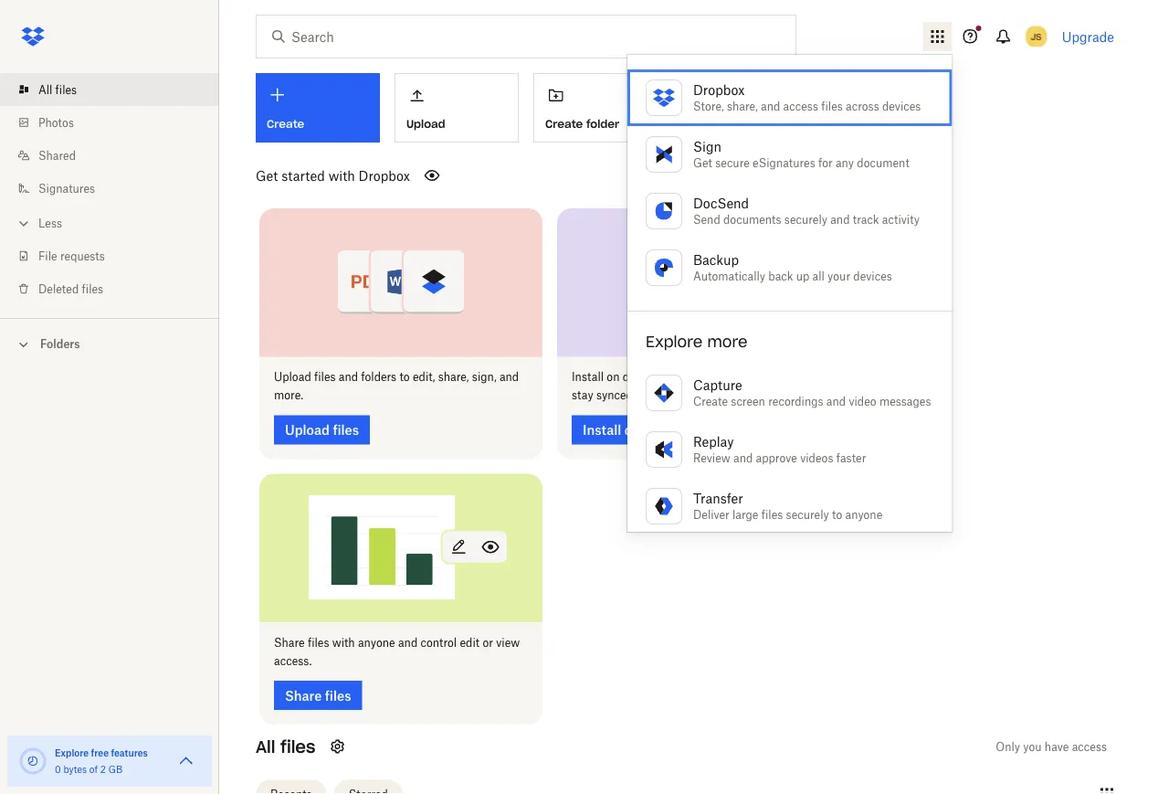 Task type: describe. For each thing, give the bounding box(es) containing it.
all files list item
[[0, 73, 219, 106]]

explore more
[[646, 332, 748, 351]]

and inside dropbox store, share, and access files across devices
[[761, 99, 781, 113]]

replay
[[694, 434, 734, 449]]

videos
[[801, 451, 834, 465]]

with for started
[[329, 168, 355, 183]]

deleted
[[38, 282, 79, 296]]

back
[[769, 269, 794, 283]]

less image
[[15, 214, 33, 233]]

0 horizontal spatial get
[[256, 168, 278, 183]]

2 on from the left
[[709, 370, 722, 384]]

get started with dropbox
[[256, 168, 410, 183]]

files inside the upload files and folders to edit, share, sign, and more.
[[314, 370, 336, 384]]

messages
[[880, 394, 932, 408]]

edit,
[[413, 370, 436, 384]]

dropbox store, share, and access files across devices
[[694, 82, 922, 113]]

automatically
[[694, 269, 766, 283]]

access.
[[274, 654, 312, 668]]

file requests link
[[15, 239, 219, 272]]

only you have access
[[997, 740, 1108, 754]]

sign,
[[472, 370, 497, 384]]

securely inside "transfer deliver large files securely to anyone"
[[786, 508, 830, 521]]

share, inside the upload files and folders to edit, share, sign, and more.
[[439, 370, 469, 384]]

explore for explore free features 0 bytes of 2 gb
[[55, 747, 89, 759]]

more
[[708, 332, 748, 351]]

1 vertical spatial access
[[1073, 740, 1108, 754]]

free
[[91, 747, 109, 759]]

control
[[421, 636, 457, 649]]

bytes
[[63, 764, 87, 775]]

any
[[836, 156, 855, 170]]

edit
[[460, 636, 480, 649]]

share, inside dropbox store, share, and access files across devices
[[728, 99, 758, 113]]

recordings
[[769, 394, 824, 408]]

upgrade link
[[1063, 29, 1115, 44]]

synced.
[[597, 388, 636, 402]]

only
[[997, 740, 1021, 754]]

record button
[[673, 73, 797, 143]]

have
[[1045, 740, 1070, 754]]

to inside 'install on desktop to work on files offline and stay synced.'
[[667, 370, 678, 384]]

deleted files
[[38, 282, 103, 296]]

up
[[797, 269, 810, 283]]

upload files and folders to edit, share, sign, and more.
[[274, 370, 519, 402]]

started
[[282, 168, 325, 183]]

sign
[[694, 138, 722, 154]]

backup automatically back up all your devices
[[694, 252, 893, 283]]

track
[[853, 212, 880, 226]]

1 vertical spatial all
[[256, 736, 275, 757]]

requests
[[60, 249, 105, 263]]

capture
[[694, 377, 743, 393]]

explore for explore more
[[646, 332, 703, 351]]

files inside share files with anyone and control edit or view access.
[[308, 636, 329, 649]]

access inside dropbox store, share, and access files across devices
[[784, 99, 819, 113]]

transfer
[[694, 490, 744, 506]]

share
[[274, 636, 305, 649]]

features
[[111, 747, 148, 759]]

docsend
[[694, 195, 750, 211]]

offline
[[750, 370, 782, 384]]

file requests
[[38, 249, 105, 263]]

install on desktop to work on files offline and stay synced.
[[572, 370, 805, 402]]

shared
[[38, 149, 76, 162]]

signatures
[[38, 181, 95, 195]]

secure
[[716, 156, 750, 170]]

create folder
[[546, 117, 620, 131]]

replay review and approve videos faster
[[694, 434, 867, 465]]

and right sign,
[[500, 370, 519, 384]]

video
[[849, 394, 877, 408]]

deliver
[[694, 508, 730, 521]]

backup
[[694, 252, 739, 267]]

desktop
[[623, 370, 664, 384]]

stay
[[572, 388, 594, 402]]

create folder button
[[534, 73, 658, 143]]

share files with anyone and control edit or view access.
[[274, 636, 520, 668]]

and inside the replay review and approve videos faster
[[734, 451, 753, 465]]

devices inside backup automatically back up all your devices
[[854, 269, 893, 283]]

all
[[813, 269, 825, 283]]

photos
[[38, 116, 74, 129]]

and inside 'install on desktop to work on files offline and stay synced.'
[[785, 370, 805, 384]]

anyone inside "transfer deliver large files securely to anyone"
[[846, 508, 883, 521]]

all files link
[[15, 73, 219, 106]]

documents
[[724, 212, 782, 226]]

docsend send documents securely and track activity
[[694, 195, 920, 226]]

1 on from the left
[[607, 370, 620, 384]]

for
[[819, 156, 833, 170]]



Task type: vqa. For each thing, say whether or not it's contained in the screenshot.


Task type: locate. For each thing, give the bounding box(es) containing it.
dropbox up store,
[[694, 82, 745, 97]]

dropbox right started
[[359, 168, 410, 183]]

create inside the capture create screen recordings and video messages
[[694, 394, 728, 408]]

files
[[55, 83, 77, 96], [822, 99, 843, 113], [82, 282, 103, 296], [314, 370, 336, 384], [725, 370, 747, 384], [762, 508, 783, 521], [308, 636, 329, 649], [281, 736, 316, 757]]

1 vertical spatial explore
[[55, 747, 89, 759]]

1 horizontal spatial on
[[709, 370, 722, 384]]

folders
[[40, 337, 80, 351]]

to inside "transfer deliver large files securely to anyone"
[[833, 508, 843, 521]]

securely inside docsend send documents securely and track activity
[[785, 212, 828, 226]]

and left 'folders'
[[339, 370, 358, 384]]

0 vertical spatial with
[[329, 168, 355, 183]]

0 vertical spatial securely
[[785, 212, 828, 226]]

anyone down "faster" at the bottom right
[[846, 508, 883, 521]]

file
[[38, 249, 57, 263]]

anyone
[[846, 508, 883, 521], [358, 636, 395, 649]]

0 horizontal spatial anyone
[[358, 636, 395, 649]]

all files down access.
[[256, 736, 316, 757]]

and inside docsend send documents securely and track activity
[[831, 212, 850, 226]]

on right work
[[709, 370, 722, 384]]

files right share
[[308, 636, 329, 649]]

0 horizontal spatial to
[[400, 370, 410, 384]]

review
[[694, 451, 731, 465]]

0 horizontal spatial all files
[[38, 83, 77, 96]]

0 vertical spatial explore
[[646, 332, 703, 351]]

0 horizontal spatial explore
[[55, 747, 89, 759]]

1 horizontal spatial share,
[[728, 99, 758, 113]]

0 horizontal spatial dropbox
[[359, 168, 410, 183]]

share, right store,
[[728, 99, 758, 113]]

create
[[546, 117, 583, 131], [694, 394, 728, 408]]

photos link
[[15, 106, 219, 139]]

0 vertical spatial access
[[784, 99, 819, 113]]

of
[[89, 764, 98, 775]]

work
[[681, 370, 706, 384]]

1 vertical spatial anyone
[[358, 636, 395, 649]]

activity
[[883, 212, 920, 226]]

document
[[858, 156, 910, 170]]

and left video
[[827, 394, 846, 408]]

0 vertical spatial dropbox
[[694, 82, 745, 97]]

screen
[[731, 394, 766, 408]]

1 vertical spatial create
[[694, 394, 728, 408]]

access up sign get secure esignatures for any document
[[784, 99, 819, 113]]

on up synced.
[[607, 370, 620, 384]]

share,
[[728, 99, 758, 113], [439, 370, 469, 384]]

on
[[607, 370, 620, 384], [709, 370, 722, 384]]

and up sign get secure esignatures for any document
[[761, 99, 781, 113]]

1 horizontal spatial explore
[[646, 332, 703, 351]]

view
[[496, 636, 520, 649]]

0 vertical spatial share,
[[728, 99, 758, 113]]

faster
[[837, 451, 867, 465]]

with inside share files with anyone and control edit or view access.
[[332, 636, 355, 649]]

1 horizontal spatial to
[[667, 370, 678, 384]]

or
[[483, 636, 493, 649]]

devices right across at top
[[883, 99, 922, 113]]

0 horizontal spatial share,
[[439, 370, 469, 384]]

explore inside the explore free features 0 bytes of 2 gb
[[55, 747, 89, 759]]

to left the "edit,"
[[400, 370, 410, 384]]

anyone inside share files with anyone and control edit or view access.
[[358, 636, 395, 649]]

upload
[[274, 370, 311, 384]]

and inside the capture create screen recordings and video messages
[[827, 394, 846, 408]]

files up screen
[[725, 370, 747, 384]]

sign get secure esignatures for any document
[[694, 138, 910, 170]]

files inside dropbox store, share, and access files across devices
[[822, 99, 843, 113]]

with for files
[[332, 636, 355, 649]]

0 vertical spatial all
[[38, 83, 52, 96]]

explore up 'bytes'
[[55, 747, 89, 759]]

all inside list item
[[38, 83, 52, 96]]

to left work
[[667, 370, 678, 384]]

1 horizontal spatial access
[[1073, 740, 1108, 754]]

esignatures
[[753, 156, 816, 170]]

across
[[846, 99, 880, 113]]

files right the large
[[762, 508, 783, 521]]

0
[[55, 764, 61, 775]]

create inside button
[[546, 117, 583, 131]]

1 horizontal spatial get
[[694, 156, 713, 170]]

0 horizontal spatial access
[[784, 99, 819, 113]]

explore up work
[[646, 332, 703, 351]]

0 vertical spatial anyone
[[846, 508, 883, 521]]

your
[[828, 269, 851, 283]]

get down sign
[[694, 156, 713, 170]]

securely
[[785, 212, 828, 226], [786, 508, 830, 521]]

dropbox image
[[15, 18, 51, 55]]

less
[[38, 216, 62, 230]]

store,
[[694, 99, 725, 113]]

folder
[[587, 117, 620, 131]]

1 horizontal spatial dropbox
[[694, 82, 745, 97]]

files inside "transfer deliver large files securely to anyone"
[[762, 508, 783, 521]]

all up photos
[[38, 83, 52, 96]]

1 horizontal spatial anyone
[[846, 508, 883, 521]]

list
[[0, 62, 219, 318]]

0 horizontal spatial create
[[546, 117, 583, 131]]

anyone left control
[[358, 636, 395, 649]]

get left started
[[256, 168, 278, 183]]

and left control
[[398, 636, 418, 649]]

all files inside list item
[[38, 83, 77, 96]]

all down access.
[[256, 736, 275, 757]]

transfer deliver large files securely to anyone
[[694, 490, 883, 521]]

securely up backup automatically back up all your devices on the right top of the page
[[785, 212, 828, 226]]

send
[[694, 212, 721, 226]]

approve
[[756, 451, 798, 465]]

1 horizontal spatial create
[[694, 394, 728, 408]]

all
[[38, 83, 52, 96], [256, 736, 275, 757]]

large
[[733, 508, 759, 521]]

install
[[572, 370, 604, 384]]

1 vertical spatial devices
[[854, 269, 893, 283]]

capture create screen recordings and video messages
[[694, 377, 932, 408]]

create down capture
[[694, 394, 728, 408]]

all files up photos
[[38, 83, 77, 96]]

devices
[[883, 99, 922, 113], [854, 269, 893, 283]]

1 vertical spatial share,
[[439, 370, 469, 384]]

files inside 'install on desktop to work on files offline and stay synced.'
[[725, 370, 747, 384]]

more.
[[274, 388, 304, 402]]

upgrade
[[1063, 29, 1115, 44]]

files right upload in the top of the page
[[314, 370, 336, 384]]

dropbox inside dropbox store, share, and access files across devices
[[694, 82, 745, 97]]

get inside sign get secure esignatures for any document
[[694, 156, 713, 170]]

files down access.
[[281, 736, 316, 757]]

access right have at the bottom of page
[[1073, 740, 1108, 754]]

1 vertical spatial dropbox
[[359, 168, 410, 183]]

devices right the your
[[854, 269, 893, 283]]

explore free features 0 bytes of 2 gb
[[55, 747, 148, 775]]

1 vertical spatial with
[[332, 636, 355, 649]]

files up photos
[[55, 83, 77, 96]]

list containing all files
[[0, 62, 219, 318]]

and left track
[[831, 212, 850, 226]]

folders
[[361, 370, 397, 384]]

and up recordings
[[785, 370, 805, 384]]

folders button
[[0, 330, 219, 357]]

0 vertical spatial devices
[[883, 99, 922, 113]]

1 vertical spatial all files
[[256, 736, 316, 757]]

with
[[329, 168, 355, 183], [332, 636, 355, 649]]

to down "faster" at the bottom right
[[833, 508, 843, 521]]

gb
[[108, 764, 123, 775]]

files right deleted
[[82, 282, 103, 296]]

you
[[1024, 740, 1042, 754]]

to inside the upload files and folders to edit, share, sign, and more.
[[400, 370, 410, 384]]

share, right the "edit,"
[[439, 370, 469, 384]]

0 vertical spatial create
[[546, 117, 583, 131]]

get
[[694, 156, 713, 170], [256, 168, 278, 183]]

0 horizontal spatial all
[[38, 83, 52, 96]]

2 horizontal spatial to
[[833, 508, 843, 521]]

and inside share files with anyone and control edit or view access.
[[398, 636, 418, 649]]

all files
[[38, 83, 77, 96], [256, 736, 316, 757]]

with right share
[[332, 636, 355, 649]]

securely down the videos
[[786, 508, 830, 521]]

record
[[685, 117, 725, 131]]

with right started
[[329, 168, 355, 183]]

quota usage element
[[18, 747, 48, 776]]

0 horizontal spatial on
[[607, 370, 620, 384]]

and right review
[[734, 451, 753, 465]]

explore
[[646, 332, 703, 351], [55, 747, 89, 759]]

deleted files link
[[15, 272, 219, 305]]

0 vertical spatial all files
[[38, 83, 77, 96]]

dropbox
[[694, 82, 745, 97], [359, 168, 410, 183]]

devices inside dropbox store, share, and access files across devices
[[883, 99, 922, 113]]

1 horizontal spatial all files
[[256, 736, 316, 757]]

signatures link
[[15, 172, 219, 205]]

1 horizontal spatial all
[[256, 736, 275, 757]]

create left "folder"
[[546, 117, 583, 131]]

1 vertical spatial securely
[[786, 508, 830, 521]]

shared link
[[15, 139, 219, 172]]

files inside list item
[[55, 83, 77, 96]]

files left across at top
[[822, 99, 843, 113]]

2
[[100, 764, 106, 775]]

access
[[784, 99, 819, 113], [1073, 740, 1108, 754]]



